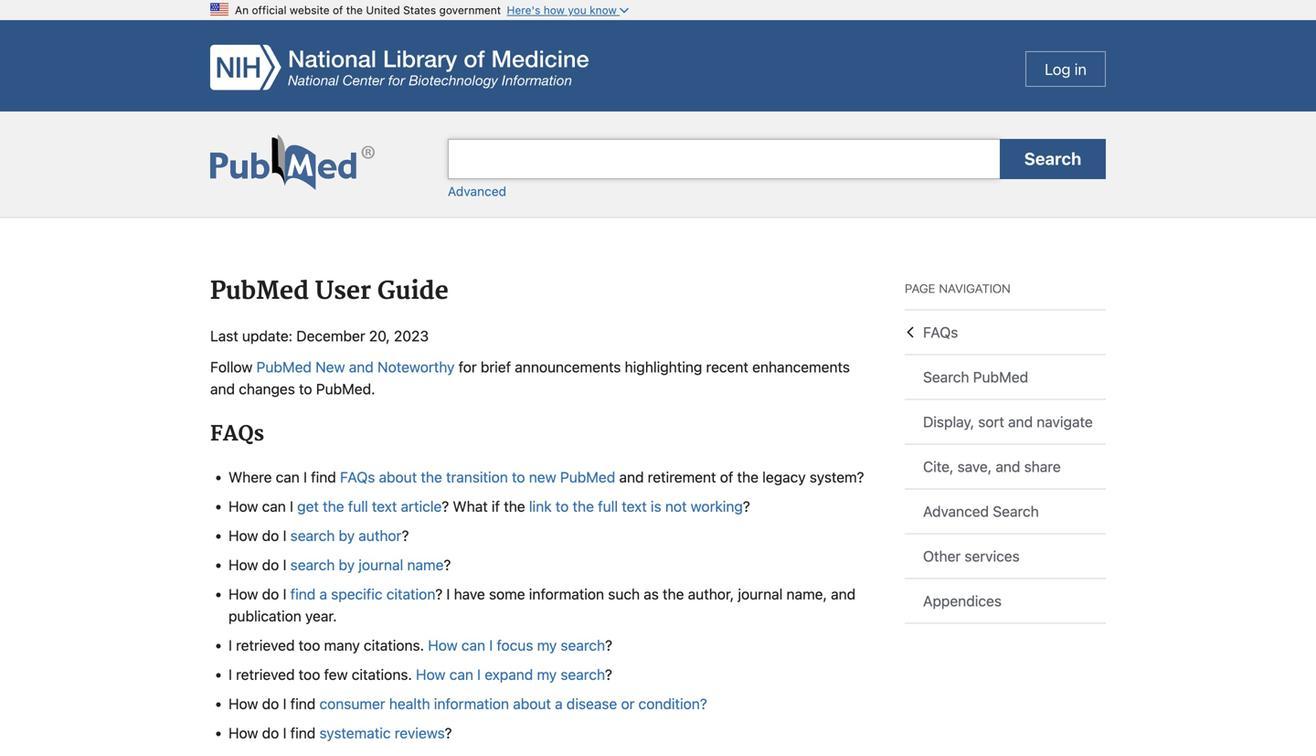 Task type: describe. For each thing, give the bounding box(es) containing it.
faqs link
[[905, 310, 1106, 354]]

disease
[[567, 695, 617, 712]]

do for search by journal name
[[262, 556, 279, 573]]

1 full from the left
[[348, 498, 368, 515]]

get
[[297, 498, 319, 515]]

last
[[210, 327, 238, 344]]

what
[[453, 498, 488, 515]]

many
[[324, 637, 360, 654]]

highlighting
[[625, 358, 702, 375]]

condition?
[[639, 695, 707, 712]]

search pubmed link
[[905, 355, 1106, 399]]

know
[[590, 4, 617, 16]]

1 text from the left
[[372, 498, 397, 515]]

find a specific citation link
[[290, 585, 435, 603]]

pubmed right new
[[560, 468, 615, 486]]

search up 'disease' at left
[[561, 666, 605, 683]]

can up how do i find consumer health information about a disease         or condition? at the bottom of page
[[449, 666, 473, 683]]

noteworthy
[[378, 358, 455, 375]]

how can i expand my         search link
[[416, 666, 605, 683]]

or
[[621, 695, 635, 712]]

find for systematic reviews
[[290, 724, 316, 742]]

the up article
[[421, 468, 442, 486]]

working
[[691, 498, 743, 515]]

i retrieved too few citations. how can i expand my         search ?
[[229, 666, 612, 683]]

not
[[665, 498, 687, 515]]

navigation
[[939, 279, 1011, 296]]

Search search field
[[430, 139, 1124, 179]]

retrieved for i retrieved too many citations. how can i focus my         search ?
[[236, 637, 295, 654]]

and right save,
[[996, 458, 1020, 475]]

to for changes
[[299, 380, 312, 397]]

focus
[[497, 637, 533, 654]]

expand
[[485, 666, 533, 683]]

pubmed logo image
[[210, 134, 375, 190]]

how for full
[[229, 498, 258, 515]]

and inside "for brief announcements highlighting recent enhancements and changes to pubmed."
[[210, 380, 235, 397]]

how do i find a specific citation
[[229, 585, 435, 603]]

pubmed       new and noteworthy link
[[256, 358, 455, 375]]

2023
[[394, 327, 429, 344]]

for
[[459, 358, 477, 375]]

link to the full text is not working link
[[529, 498, 743, 515]]

how can i focus my         search link
[[428, 637, 605, 654]]

advanced for advanced link
[[448, 184, 506, 199]]

where can i find faqs about the transition to new pubmed and retirement of the legacy system?
[[229, 468, 864, 486]]

search button
[[1000, 139, 1106, 179]]

search down ? i have some         information such as the author, journal name, and publication year.
[[561, 637, 605, 654]]

information inside ? i have some         information such as the author, journal name, and publication year.
[[529, 585, 604, 603]]

1 horizontal spatial faqs
[[340, 468, 375, 486]]

how do i search by journal name ?
[[229, 556, 451, 573]]

the right link
[[573, 498, 594, 515]]

where
[[229, 468, 272, 486]]

consumer
[[319, 695, 385, 712]]

some
[[489, 585, 525, 603]]

0 horizontal spatial journal
[[359, 556, 403, 573]]

i retrieved too many citations. how can i focus my         search ?
[[229, 637, 612, 654]]

can left get
[[262, 498, 286, 515]]

the left legacy
[[737, 468, 759, 486]]

is
[[651, 498, 661, 515]]

user
[[315, 277, 371, 307]]

retrieved for i retrieved too few citations. how can i expand my         search ?
[[236, 666, 295, 683]]

website
[[290, 4, 330, 16]]

and up link to the full text is not working link
[[619, 468, 644, 486]]

for brief announcements highlighting recent enhancements and changes to pubmed.
[[210, 358, 850, 397]]

systematic reviews link
[[319, 724, 445, 742]]

search by journal name link
[[290, 556, 444, 573]]

Search: search field
[[448, 139, 1000, 179]]

search down how do i search by author ?
[[290, 556, 335, 573]]

official
[[252, 4, 287, 16]]

find up how do i find systematic reviews ?
[[290, 695, 316, 712]]

the right get
[[323, 498, 344, 515]]

log in link
[[1026, 51, 1106, 87]]

you
[[568, 4, 587, 16]]

few
[[324, 666, 348, 683]]

guide
[[377, 277, 449, 307]]

last update: december 20, 2023
[[210, 327, 429, 344]]

legacy
[[762, 468, 806, 486]]

how for journal
[[229, 556, 258, 573]]

year.
[[305, 607, 337, 625]]

display, sort and navigate
[[923, 413, 1093, 431]]

do for find a specific citation
[[262, 585, 279, 603]]

new
[[315, 358, 345, 375]]

advanced search
[[923, 503, 1039, 520]]

pubmed.
[[316, 380, 375, 397]]

how do i find systematic reviews ?
[[229, 724, 452, 742]]

how
[[544, 4, 565, 16]]

services
[[965, 548, 1020, 565]]

log in
[[1045, 60, 1087, 78]]

search pubmed
[[923, 368, 1028, 386]]

how do i search by author ?
[[229, 527, 409, 544]]

announcements
[[515, 358, 621, 375]]

citations. for i retrieved too few citations.
[[352, 666, 412, 683]]

publication
[[229, 607, 301, 625]]

the inside ? i have some         information such as the author, journal name, and publication year.
[[663, 585, 684, 603]]

and right sort
[[1008, 413, 1033, 431]]

page
[[905, 279, 935, 296]]



Task type: locate. For each thing, give the bounding box(es) containing it.
too down year.
[[299, 637, 320, 654]]

2 vertical spatial search
[[993, 503, 1039, 520]]

recent
[[706, 358, 749, 375]]

citations.
[[364, 637, 424, 654], [352, 666, 412, 683]]

1 do from the top
[[262, 527, 279, 544]]

text left is
[[622, 498, 647, 515]]

find
[[311, 468, 336, 486], [290, 585, 316, 603], [290, 695, 316, 712], [290, 724, 316, 742]]

my right 'expand'
[[537, 666, 557, 683]]

brief
[[481, 358, 511, 375]]

0 horizontal spatial to
[[299, 380, 312, 397]]

my
[[537, 637, 557, 654], [537, 666, 557, 683]]

search
[[1024, 149, 1082, 169], [923, 368, 969, 386], [993, 503, 1039, 520]]

1 vertical spatial retrieved
[[236, 666, 295, 683]]

2 my from the top
[[537, 666, 557, 683]]

appendices link
[[905, 579, 1106, 623]]

system?
[[810, 468, 864, 486]]

information
[[529, 585, 604, 603], [434, 695, 509, 712]]

1 horizontal spatial journal
[[738, 585, 783, 603]]

the left united
[[346, 4, 363, 16]]

do for systematic reviews
[[262, 724, 279, 742]]

advanced inside advanced search link
[[923, 503, 989, 520]]

health
[[389, 695, 430, 712]]

20,
[[369, 327, 390, 344]]

and
[[349, 358, 374, 375], [210, 380, 235, 397], [1008, 413, 1033, 431], [996, 458, 1020, 475], [619, 468, 644, 486], [831, 585, 856, 603]]

0 horizontal spatial text
[[372, 498, 397, 515]]

0 horizontal spatial a
[[319, 585, 327, 603]]

2 horizontal spatial to
[[556, 498, 569, 515]]

0 vertical spatial my
[[537, 637, 557, 654]]

1 vertical spatial information
[[434, 695, 509, 712]]

2 do from the top
[[262, 556, 279, 573]]

can left focus
[[462, 637, 485, 654]]

search inside search pubmed link
[[923, 368, 969, 386]]

pubmed up 'last'
[[210, 277, 309, 307]]

cite,
[[923, 458, 954, 475]]

search for search
[[1024, 149, 1082, 169]]

1 retrieved from the top
[[236, 637, 295, 654]]

u.s. flag image
[[210, 0, 229, 18]]

states
[[403, 4, 436, 16]]

2 by from the top
[[339, 556, 355, 573]]

by
[[339, 527, 355, 544], [339, 556, 355, 573]]

such
[[608, 585, 640, 603]]

citations. for i retrieved too many citations.
[[364, 637, 424, 654]]

author
[[359, 527, 402, 544]]

follow pubmed       new and noteworthy
[[210, 358, 455, 375]]

author,
[[688, 585, 734, 603]]

united
[[366, 4, 400, 16]]

1 vertical spatial journal
[[738, 585, 783, 603]]

None search field
[[0, 112, 1316, 218]]

display,
[[923, 413, 974, 431]]

text up author
[[372, 498, 397, 515]]

search for search pubmed
[[923, 368, 969, 386]]

find for faqs about the transition to new pubmed
[[311, 468, 336, 486]]

1 vertical spatial faqs
[[210, 422, 264, 447]]

0 vertical spatial citations.
[[364, 637, 424, 654]]

changes
[[239, 380, 295, 397]]

search
[[290, 527, 335, 544], [290, 556, 335, 573], [561, 637, 605, 654], [561, 666, 605, 683]]

faqs down page navigation
[[923, 324, 958, 341]]

advanced for advanced search
[[923, 503, 989, 520]]

0 vertical spatial to
[[299, 380, 312, 397]]

search up other services link
[[993, 503, 1039, 520]]

1 horizontal spatial a
[[555, 695, 563, 712]]

about down how can i expand my         search link
[[513, 695, 551, 712]]

nih nlm logo image
[[210, 45, 589, 90]]

search up the 'display,'
[[923, 368, 969, 386]]

?
[[442, 498, 449, 515], [743, 498, 750, 515], [402, 527, 409, 544], [444, 556, 451, 573], [435, 585, 443, 603], [605, 637, 612, 654], [605, 666, 612, 683], [445, 724, 452, 742]]

an
[[235, 4, 249, 16]]

1 vertical spatial by
[[339, 556, 355, 573]]

display, sort and navigate link
[[905, 400, 1106, 444]]

faqs up get the full text article link
[[340, 468, 375, 486]]

1 too from the top
[[299, 637, 320, 654]]

follow
[[210, 358, 253, 375]]

retirement
[[648, 468, 716, 486]]

an official website of the united states government here's how you know
[[235, 4, 617, 16]]

search by author link
[[290, 527, 402, 544]]

information down 'expand'
[[434, 695, 509, 712]]

too
[[299, 637, 320, 654], [299, 666, 320, 683]]

2 vertical spatial to
[[556, 498, 569, 515]]

cite, save, and share
[[923, 458, 1061, 475]]

1 horizontal spatial information
[[529, 585, 604, 603]]

0 vertical spatial a
[[319, 585, 327, 603]]

1 horizontal spatial to
[[512, 468, 525, 486]]

find up year.
[[290, 585, 316, 603]]

0 vertical spatial faqs
[[923, 324, 958, 341]]

new
[[529, 468, 556, 486]]

how for author
[[229, 527, 258, 544]]

0 horizontal spatial of
[[333, 4, 343, 16]]

how for reviews
[[229, 724, 258, 742]]

name
[[407, 556, 444, 573]]

1 horizontal spatial advanced
[[923, 503, 989, 520]]

1 vertical spatial advanced
[[923, 503, 989, 520]]

page navigation
[[905, 279, 1011, 296]]

citations. up i retrieved too few citations. how can i expand my         search ?
[[364, 637, 424, 654]]

systematic
[[319, 724, 391, 742]]

article
[[401, 498, 442, 515]]

2 retrieved from the top
[[236, 666, 295, 683]]

0 vertical spatial search
[[1024, 149, 1082, 169]]

to inside "for brief announcements highlighting recent enhancements and changes to pubmed."
[[299, 380, 312, 397]]

0 horizontal spatial advanced
[[448, 184, 506, 199]]

by up how do i search by journal name ?
[[339, 527, 355, 544]]

other services
[[923, 548, 1020, 565]]

of up working
[[720, 468, 733, 486]]

too for many
[[299, 637, 320, 654]]

have
[[454, 585, 485, 603]]

0 horizontal spatial faqs
[[210, 422, 264, 447]]

update: december
[[242, 327, 365, 344]]

can up get
[[276, 468, 300, 486]]

consumer health information about a disease         or condition? link
[[319, 695, 707, 712]]

find left the systematic
[[290, 724, 316, 742]]

cite, save, and share link
[[905, 445, 1106, 489]]

advanced link
[[448, 184, 506, 199]]

too left few
[[299, 666, 320, 683]]

none search field containing search
[[0, 112, 1316, 218]]

navigate
[[1037, 413, 1093, 431]]

find for find a specific citation
[[290, 585, 316, 603]]

my for focus
[[537, 637, 557, 654]]

to right link
[[556, 498, 569, 515]]

sort
[[978, 413, 1004, 431]]

0 vertical spatial information
[[529, 585, 604, 603]]

0 horizontal spatial full
[[348, 498, 368, 515]]

appendices
[[923, 592, 1002, 610]]

2 vertical spatial faqs
[[340, 468, 375, 486]]

to down follow pubmed       new and noteworthy
[[299, 380, 312, 397]]

how can i get the full text article ? what if the link to the full text is not working ?
[[229, 498, 750, 515]]

share
[[1024, 458, 1061, 475]]

0 vertical spatial journal
[[359, 556, 403, 573]]

1 vertical spatial my
[[537, 666, 557, 683]]

reviews
[[395, 724, 445, 742]]

search down log
[[1024, 149, 1082, 169]]

to left new
[[512, 468, 525, 486]]

full left is
[[598, 498, 618, 515]]

0 vertical spatial advanced
[[448, 184, 506, 199]]

1 vertical spatial to
[[512, 468, 525, 486]]

and down follow
[[210, 380, 235, 397]]

pubmed up display, sort and navigate link
[[973, 368, 1028, 386]]

a up year.
[[319, 585, 327, 603]]

1 by from the top
[[339, 527, 355, 544]]

about
[[379, 468, 417, 486], [513, 695, 551, 712]]

citation
[[386, 585, 435, 603]]

by for author
[[339, 527, 355, 544]]

in
[[1075, 60, 1087, 78]]

as
[[644, 585, 659, 603]]

1 vertical spatial too
[[299, 666, 320, 683]]

how do i find consumer health information about a disease         or condition?
[[229, 695, 707, 712]]

a left 'disease' at left
[[555, 695, 563, 712]]

pubmed up changes
[[256, 358, 312, 375]]

0 vertical spatial of
[[333, 4, 343, 16]]

full up search by author 'link'
[[348, 498, 368, 515]]

2 full from the left
[[598, 498, 618, 515]]

link
[[529, 498, 552, 515]]

save,
[[958, 458, 992, 475]]

transition
[[446, 468, 508, 486]]

by down search by author 'link'
[[339, 556, 355, 573]]

search down get
[[290, 527, 335, 544]]

of right website
[[333, 4, 343, 16]]

1 horizontal spatial text
[[622, 498, 647, 515]]

faqs up where
[[210, 422, 264, 447]]

here's
[[507, 4, 541, 16]]

advanced search link
[[905, 489, 1106, 533]]

advanced
[[448, 184, 506, 199], [923, 503, 989, 520]]

4 do from the top
[[262, 695, 279, 712]]

2 too from the top
[[299, 666, 320, 683]]

1 horizontal spatial of
[[720, 468, 733, 486]]

faqs about the transition to new pubmed link
[[340, 468, 615, 486]]

1 horizontal spatial full
[[598, 498, 618, 515]]

how for specific
[[229, 585, 258, 603]]

search inside search button
[[1024, 149, 1082, 169]]

2 horizontal spatial faqs
[[923, 324, 958, 341]]

and up pubmed.
[[349, 358, 374, 375]]

i inside ? i have some         information such as the author, journal name, and publication year.
[[446, 585, 450, 603]]

government
[[439, 4, 501, 16]]

other services link
[[905, 534, 1106, 578]]

the right 'as'
[[663, 585, 684, 603]]

information left such on the bottom left of the page
[[529, 585, 604, 603]]

by for journal
[[339, 556, 355, 573]]

1 vertical spatial search
[[923, 368, 969, 386]]

and inside ? i have some         information such as the author, journal name, and publication year.
[[831, 585, 856, 603]]

name,
[[787, 585, 827, 603]]

how for health
[[229, 695, 258, 712]]

find up get
[[311, 468, 336, 486]]

3 do from the top
[[262, 585, 279, 603]]

1 vertical spatial a
[[555, 695, 563, 712]]

1 my from the top
[[537, 637, 557, 654]]

journal inside ? i have some         information such as the author, journal name, and publication year.
[[738, 585, 783, 603]]

to
[[299, 380, 312, 397], [512, 468, 525, 486], [556, 498, 569, 515]]

text
[[372, 498, 397, 515], [622, 498, 647, 515]]

and right name,
[[831, 585, 856, 603]]

to for transition
[[512, 468, 525, 486]]

1 vertical spatial about
[[513, 695, 551, 712]]

my right focus
[[537, 637, 557, 654]]

citations. up health
[[352, 666, 412, 683]]

search inside advanced search link
[[993, 503, 1039, 520]]

get the full text article link
[[297, 498, 442, 515]]

my for expand
[[537, 666, 557, 683]]

advanced inside search box
[[448, 184, 506, 199]]

0 horizontal spatial about
[[379, 468, 417, 486]]

journal left name,
[[738, 585, 783, 603]]

0 vertical spatial retrieved
[[236, 637, 295, 654]]

5 do from the top
[[262, 724, 279, 742]]

? inside ? i have some         information such as the author, journal name, and publication year.
[[435, 585, 443, 603]]

here's how you know button
[[507, 4, 629, 16]]

do for search by author
[[262, 527, 279, 544]]

specific
[[331, 585, 383, 603]]

2 text from the left
[[622, 498, 647, 515]]

0 horizontal spatial information
[[434, 695, 509, 712]]

1 horizontal spatial about
[[513, 695, 551, 712]]

the right if
[[504, 498, 525, 515]]

other
[[923, 548, 961, 565]]

1 vertical spatial citations.
[[352, 666, 412, 683]]

1 vertical spatial of
[[720, 468, 733, 486]]

0 vertical spatial by
[[339, 527, 355, 544]]

0 vertical spatial about
[[379, 468, 417, 486]]

about up article
[[379, 468, 417, 486]]

enhancements
[[752, 358, 850, 375]]

journal down author
[[359, 556, 403, 573]]

0 vertical spatial too
[[299, 637, 320, 654]]

log
[[1045, 60, 1071, 78]]

too for few
[[299, 666, 320, 683]]



Task type: vqa. For each thing, say whether or not it's contained in the screenshot.
selected
no



